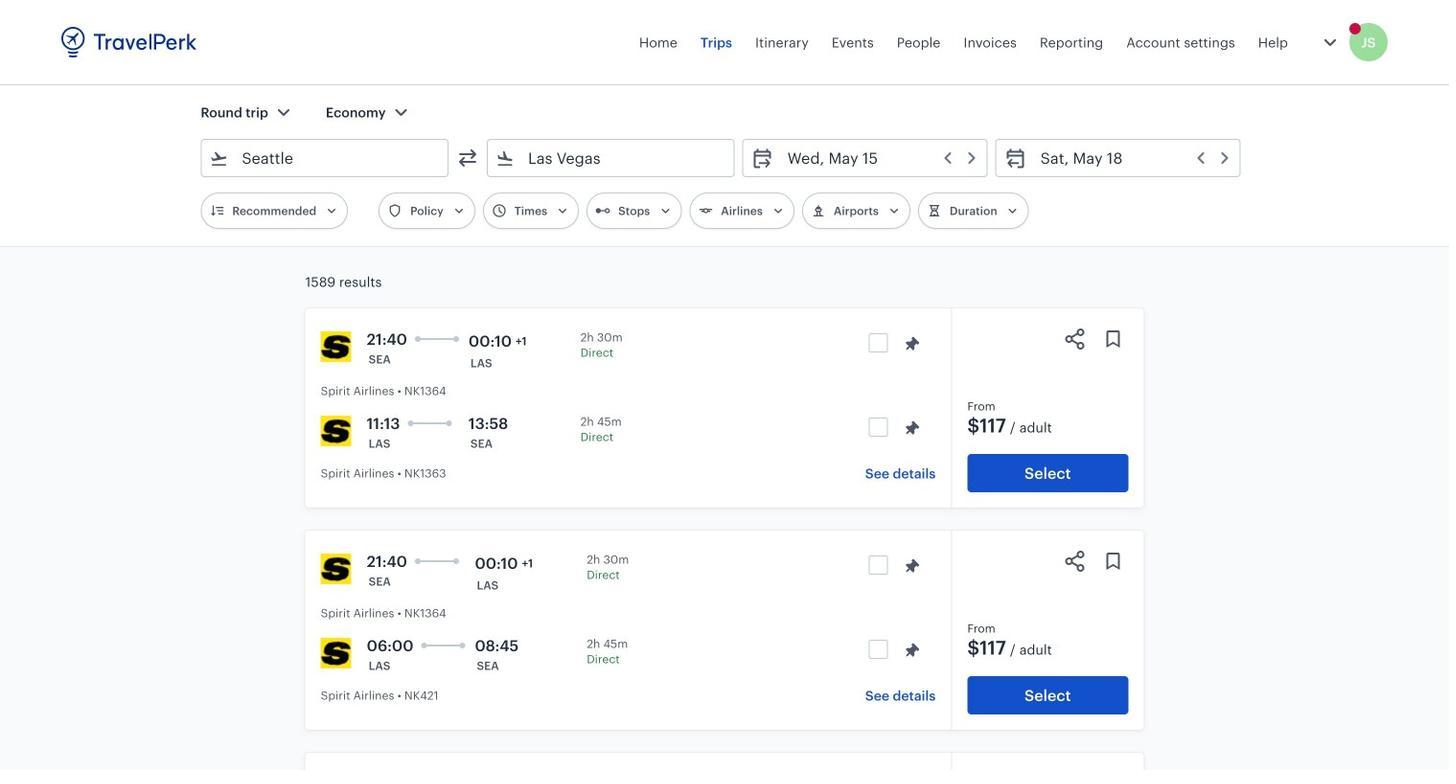 Task type: describe. For each thing, give the bounding box(es) containing it.
To search field
[[515, 143, 709, 173]]

Return field
[[1027, 143, 1232, 173]]

2 spirit airlines image from the top
[[321, 554, 351, 585]]

Depart field
[[774, 143, 979, 173]]

2 spirit airlines image from the top
[[321, 638, 351, 669]]

1 spirit airlines image from the top
[[321, 416, 351, 447]]



Task type: vqa. For each thing, say whether or not it's contained in the screenshot.
Calendar application
no



Task type: locate. For each thing, give the bounding box(es) containing it.
0 vertical spatial spirit airlines image
[[321, 332, 351, 362]]

spirit airlines image
[[321, 416, 351, 447], [321, 554, 351, 585]]

1 vertical spatial spirit airlines image
[[321, 638, 351, 669]]

spirit airlines image
[[321, 332, 351, 362], [321, 638, 351, 669]]

1 spirit airlines image from the top
[[321, 332, 351, 362]]

From search field
[[228, 143, 423, 173]]

0 vertical spatial spirit airlines image
[[321, 416, 351, 447]]

1 vertical spatial spirit airlines image
[[321, 554, 351, 585]]



